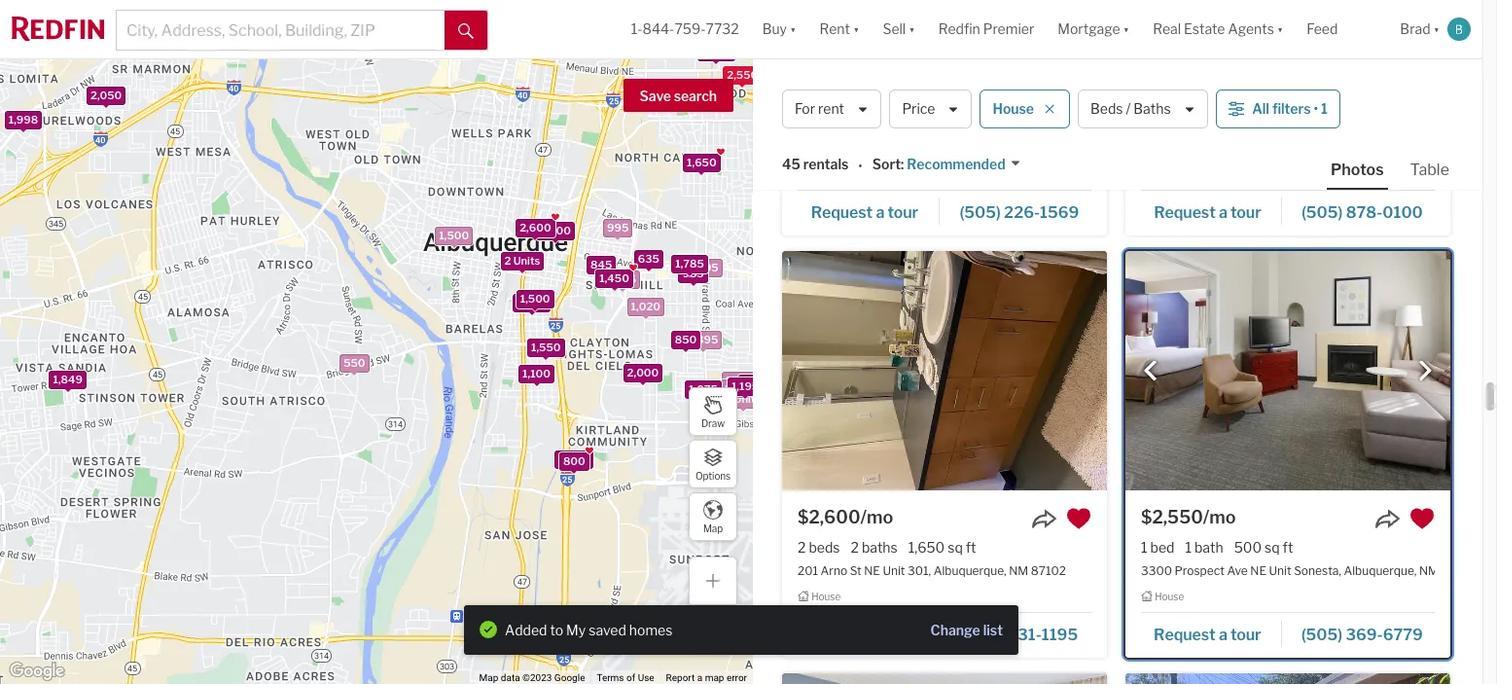 Task type: locate. For each thing, give the bounding box(es) containing it.
6779
[[1384, 626, 1424, 645]]

beds up arno
[[809, 539, 840, 555]]

▾ for rent ▾
[[854, 21, 860, 37]]

550
[[344, 356, 366, 370]]

500
[[1235, 539, 1262, 555]]

ne right st
[[865, 563, 881, 578]]

sonesta,
[[1295, 563, 1342, 578]]

tour for $2,550 /mo
[[1231, 626, 1262, 645]]

0 vertical spatial favorite button image
[[1067, 82, 1092, 108]]

• right filters
[[1314, 101, 1319, 117]]

photo of 3426 thaxton ave se unit 16, albuquerque, nm 87106 image
[[1126, 674, 1451, 684]]

1 horizontal spatial unit
[[1270, 563, 1292, 578]]

2 ne from the left
[[1251, 563, 1267, 578]]

house for $2,600 /mo
[[812, 591, 841, 602]]

1-844-759-7732 link
[[631, 21, 739, 37]]

beds
[[809, 116, 840, 132], [1153, 116, 1184, 132], [809, 539, 840, 555]]

1,550
[[531, 341, 561, 355]]

0 horizontal spatial 1,650
[[687, 156, 717, 170]]

• left sort
[[859, 157, 863, 174]]

1,650 down search
[[687, 156, 717, 170]]

albuquerque, right sonesta,
[[1345, 563, 1418, 578]]

1 vertical spatial 1,650
[[909, 539, 945, 555]]

1 horizontal spatial 1,500
[[520, 292, 550, 305]]

request a tour for $2,550
[[1154, 626, 1262, 645]]

1-844-759-7732
[[631, 21, 739, 37]]

price
[[903, 101, 936, 117]]

6 ▾ from the left
[[1434, 21, 1440, 37]]

ft up 3300 prospect ave ne unit sonesta, albuquerque, nm 87107
[[1283, 539, 1294, 555]]

homes
[[630, 621, 673, 638]]

1,500 up 1,550
[[520, 292, 550, 305]]

• inside 45 rentals •
[[859, 157, 863, 174]]

map inside button
[[704, 522, 723, 534]]

▾ for mortgage ▾
[[1124, 21, 1130, 37]]

request for $2,550
[[1154, 626, 1216, 645]]

2 beds up 1610
[[798, 116, 840, 132]]

1,650 up 201 arno st ne unit 301, albuquerque, nm 87102
[[909, 539, 945, 555]]

for
[[795, 101, 816, 117]]

next button image
[[1416, 361, 1436, 380]]

brad
[[1401, 21, 1431, 37]]

(505) 226-1569
[[960, 203, 1080, 221]]

sq right 820
[[930, 116, 945, 132]]

1,100
[[523, 367, 551, 380]]

2,000
[[627, 366, 659, 380]]

real estate agents ▾ link
[[1154, 0, 1284, 58]]

house inside button
[[993, 101, 1035, 117]]

1,849
[[53, 373, 83, 387]]

301,
[[908, 563, 932, 578]]

map
[[705, 673, 725, 683]]

87106
[[995, 140, 1031, 155]]

nm left 87107
[[1420, 563, 1439, 578]]

(505) for $2,600 /mo
[[964, 626, 1005, 645]]

search
[[674, 88, 717, 104]]

favorite button image for $1,450 /mo
[[1067, 82, 1092, 108]]

2 right /
[[1142, 116, 1150, 132]]

map
[[704, 522, 723, 534], [479, 673, 499, 683]]

▾ right brad at the right top
[[1434, 21, 1440, 37]]

• inside all filters • 1 button
[[1314, 101, 1319, 117]]

1,500 left 2,600
[[439, 229, 469, 242]]

•
[[1314, 101, 1319, 117], [859, 157, 863, 174]]

ne down the 500 sq ft
[[1251, 563, 1267, 578]]

premier
[[984, 21, 1035, 37]]

0 horizontal spatial 2 units
[[505, 254, 540, 267]]

850
[[675, 333, 697, 347]]

albuquerque, down 1,650 sq ft
[[934, 563, 1007, 578]]

beds for $1,450 /mo
[[809, 116, 840, 132]]

5 ▾ from the left
[[1278, 21, 1284, 37]]

ave left se,
[[854, 140, 875, 155]]

1 vertical spatial 2,550
[[559, 453, 590, 467]]

/mo left all
[[1202, 83, 1234, 104]]

▾ right agents
[[1278, 21, 1284, 37]]

1 horizontal spatial ave
[[1228, 563, 1249, 578]]

1 vertical spatial units
[[734, 392, 761, 406]]

1 vertical spatial •
[[859, 157, 863, 174]]

request a tour button
[[798, 196, 940, 225], [1142, 196, 1283, 225], [1142, 619, 1282, 648]]

options button
[[689, 440, 738, 489]]

1 right filters
[[1322, 101, 1328, 117]]

1 horizontal spatial 2,550
[[727, 68, 758, 81]]

tour up photo of 3426 thaxton ave se unit 16, albuquerque, nm 87106
[[1231, 626, 1262, 645]]

2 units down 970
[[726, 392, 761, 406]]

sq right 900
[[1274, 116, 1289, 132]]

house down coal
[[812, 167, 841, 179]]

units down 970
[[734, 392, 761, 406]]

bath up prospect
[[1195, 539, 1224, 555]]

0 vertical spatial ave
[[854, 140, 875, 155]]

sq up 201 arno st ne unit 301, albuquerque, nm 87102
[[948, 539, 963, 555]]

to
[[550, 621, 564, 638]]

all
[[1253, 101, 1270, 117]]

2 ▾ from the left
[[854, 21, 860, 37]]

(505) 878-0100
[[1302, 203, 1424, 221]]

bath for $2,550
[[1195, 539, 1224, 555]]

beds up 1610
[[809, 116, 840, 132]]

tour down :
[[888, 203, 919, 221]]

/mo for $2,550
[[1204, 507, 1237, 527]]

map left the data
[[479, 673, 499, 683]]

0 vertical spatial •
[[1314, 101, 1319, 117]]

1,650 for 1,650
[[687, 156, 717, 170]]

▾ right buy
[[790, 21, 797, 37]]

1 horizontal spatial units
[[734, 392, 761, 406]]

1 bath up se,
[[851, 116, 889, 132]]

2
[[798, 116, 806, 132], [1142, 116, 1150, 132], [505, 254, 511, 267], [726, 392, 732, 406], [798, 539, 806, 555], [851, 539, 859, 555]]

ft right all
[[1292, 116, 1303, 132]]

0 horizontal spatial ave
[[854, 140, 875, 155]]

2 units down 2,600
[[505, 254, 540, 267]]

820
[[900, 116, 927, 132]]

terms of use
[[597, 673, 655, 683]]

0 vertical spatial 1,500
[[439, 229, 469, 242]]

1 bath up prospect
[[1186, 539, 1224, 555]]

map button
[[689, 492, 738, 541]]

favorite button checkbox for $1,450 /mo
[[1067, 82, 1092, 108]]

1 bath down $1,650 /mo
[[1195, 116, 1233, 132]]

1 ▾ from the left
[[790, 21, 797, 37]]

1 right rent
[[851, 116, 857, 132]]

map data ©2023 google
[[479, 673, 585, 683]]

/mo up 500
[[1204, 507, 1237, 527]]

estate
[[1185, 21, 1226, 37]]

1 horizontal spatial •
[[1314, 101, 1319, 117]]

bath for $1,450
[[860, 116, 889, 132]]

/mo for $1,450
[[858, 83, 891, 104]]

nm up recommended button on the right top of page
[[973, 140, 992, 155]]

3 ▾ from the left
[[909, 21, 916, 37]]

map region
[[0, 0, 966, 684]]

bath up se,
[[860, 116, 889, 132]]

house left remove house icon on the top
[[993, 101, 1035, 117]]

1 inside button
[[1322, 101, 1328, 117]]

$2,550 /mo
[[1142, 507, 1237, 527]]

/mo right rent
[[858, 83, 891, 104]]

0 horizontal spatial unit
[[883, 563, 906, 578]]

unit down the 500 sq ft
[[1270, 563, 1292, 578]]

2,400
[[540, 224, 571, 238]]

1 down $1,650 /mo
[[1195, 116, 1201, 132]]

(505) 331-1195
[[964, 626, 1079, 645]]

1,450
[[600, 272, 630, 285]]

1 horizontal spatial 1,650
[[909, 539, 945, 555]]

$2,550
[[1142, 507, 1204, 527]]

0 horizontal spatial favorite button image
[[1067, 82, 1092, 108]]

/mo up 2 baths
[[861, 507, 894, 527]]

sq for $2,600 /mo
[[948, 539, 963, 555]]

2 unit from the left
[[1270, 563, 1292, 578]]

1,595
[[690, 261, 719, 275]]

photo of 1130 vassar dr ne unit unita, albuquerque, nm 87106 image
[[1126, 0, 1451, 67]]

1 bath for $1,450
[[851, 116, 889, 132]]

map for map
[[704, 522, 723, 534]]

tour
[[888, 203, 919, 221], [1231, 203, 1262, 221], [1231, 626, 1262, 645]]

▾ right sell at the right of the page
[[909, 21, 916, 37]]

of
[[627, 673, 636, 683]]

759-
[[675, 21, 706, 37]]

7732
[[706, 21, 739, 37]]

1 vertical spatial map
[[479, 673, 499, 683]]

units down 2,600
[[514, 254, 540, 267]]

1 right bed
[[1186, 539, 1192, 555]]

request a tour
[[811, 203, 919, 221], [1155, 203, 1262, 221], [1154, 626, 1262, 645]]

section containing added to my saved homes
[[464, 605, 1019, 655]]

photo of 1610 coal ave se, albuquerque, nm 87106 image
[[783, 0, 1108, 67]]

1 unit from the left
[[883, 563, 906, 578]]

a for (505) 226-1569
[[876, 203, 885, 221]]

mortgage ▾ button
[[1058, 0, 1130, 58]]

1 horizontal spatial nm
[[1010, 563, 1029, 578]]

favorite button image
[[1067, 82, 1092, 108], [1410, 506, 1436, 531]]

ft
[[948, 116, 958, 132], [1292, 116, 1303, 132], [966, 539, 977, 555], [1283, 539, 1294, 555]]

0 horizontal spatial map
[[479, 673, 499, 683]]

1 for 900 sq ft
[[1195, 116, 1201, 132]]

list
[[984, 622, 1003, 638]]

google image
[[5, 659, 69, 684]]

0 horizontal spatial ne
[[865, 563, 881, 578]]

2 beds up 201
[[798, 539, 840, 555]]

2,550
[[727, 68, 758, 81], [559, 453, 590, 467]]

1 horizontal spatial ne
[[1251, 563, 1267, 578]]

my
[[567, 621, 586, 638]]

ft for $2,550 /mo
[[1283, 539, 1294, 555]]

nm left 87102
[[1010, 563, 1029, 578]]

1,195
[[732, 380, 759, 393]]

feed button
[[1296, 0, 1389, 58]]

$1,650
[[1142, 83, 1202, 104]]

favorite button checkbox
[[1067, 82, 1092, 108], [1067, 506, 1092, 531], [1410, 506, 1436, 531]]

photo of 3300 prospect ave ne unit sonesta, albuquerque, nm 87107 image
[[1126, 251, 1451, 490]]

save search button
[[623, 79, 734, 112]]

1 horizontal spatial 2 units
[[726, 392, 761, 406]]

request for $1,450
[[811, 203, 873, 221]]

$1,450 /mo
[[798, 83, 891, 104]]

options
[[696, 470, 731, 481]]

4 ▾ from the left
[[1124, 21, 1130, 37]]

1,650
[[687, 156, 717, 170], [909, 539, 945, 555]]

beds / baths
[[1091, 101, 1171, 117]]

ave down 500
[[1228, 563, 1249, 578]]

▾ right rent
[[854, 21, 860, 37]]

0 vertical spatial 2 units
[[505, 254, 540, 267]]

1 horizontal spatial favorite button image
[[1410, 506, 1436, 531]]

1 vertical spatial 1,500
[[520, 292, 550, 305]]

house down 3300
[[1155, 591, 1185, 602]]

sq right 500
[[1265, 539, 1280, 555]]

1 horizontal spatial map
[[704, 522, 723, 534]]

map down 'options'
[[704, 522, 723, 534]]

1,650 inside map region
[[687, 156, 717, 170]]

change list
[[931, 622, 1003, 638]]

1 vertical spatial 2 units
[[726, 392, 761, 406]]

unit left 301,
[[883, 563, 906, 578]]

albuquerque rentals
[[783, 79, 997, 104]]

0 horizontal spatial •
[[859, 157, 863, 174]]

ne
[[865, 563, 881, 578], [1251, 563, 1267, 578]]

/mo for $2,600
[[861, 507, 894, 527]]

ft up 201 arno st ne unit 301, albuquerque, nm 87102
[[966, 539, 977, 555]]

rent ▾ button
[[808, 0, 871, 58]]

brad ▾
[[1401, 21, 1440, 37]]

1 vertical spatial favorite button image
[[1410, 506, 1436, 531]]

0 vertical spatial units
[[514, 254, 540, 267]]

house down arno
[[812, 591, 841, 602]]

1,185
[[609, 273, 637, 286]]

©2023
[[523, 673, 552, 683]]

2 up 1610
[[798, 116, 806, 132]]

995
[[607, 221, 629, 235]]

625
[[680, 256, 701, 270]]

▾ for buy ▾
[[790, 21, 797, 37]]

▾ right mortgage
[[1124, 21, 1130, 37]]

submit search image
[[459, 23, 474, 39]]

87107
[[1442, 563, 1477, 578]]

1 vertical spatial ave
[[1228, 563, 1249, 578]]

2 horizontal spatial nm
[[1420, 563, 1439, 578]]

favorite button image
[[1067, 506, 1092, 531]]

ft down rentals on the right top of page
[[948, 116, 958, 132]]

request a tour button for $1,450
[[798, 196, 940, 225]]

bed
[[1151, 539, 1175, 555]]

1 ne from the left
[[865, 563, 881, 578]]

0 vertical spatial 1,650
[[687, 156, 717, 170]]

section
[[464, 605, 1019, 655]]

/mo
[[858, 83, 891, 104], [1202, 83, 1234, 104], [861, 507, 894, 527], [1204, 507, 1237, 527]]

user photo image
[[1448, 18, 1472, 41]]

coal
[[827, 140, 852, 155]]

house
[[993, 101, 1035, 117], [812, 167, 841, 179], [812, 591, 841, 602], [1155, 591, 1185, 602]]

for rent
[[795, 101, 845, 117]]

820 sq ft
[[900, 116, 958, 132]]

0 vertical spatial map
[[704, 522, 723, 534]]

a for (505) 369-6779
[[1219, 626, 1228, 645]]



Task type: vqa. For each thing, say whether or not it's contained in the screenshot.
1,000
yes



Task type: describe. For each thing, give the bounding box(es) containing it.
unit for $2,550 /mo
[[1270, 563, 1292, 578]]

ave for $1,450 /mo
[[854, 140, 875, 155]]

rentals
[[919, 79, 997, 104]]

1,095
[[726, 373, 755, 387]]

sq for $1,450 /mo
[[930, 116, 945, 132]]

2 up 201
[[798, 539, 806, 555]]

albuquerque, down 820 sq ft
[[897, 140, 970, 155]]

tour down 900
[[1231, 203, 1262, 221]]

google
[[555, 673, 585, 683]]

sq for $2,550 /mo
[[1265, 539, 1280, 555]]

previous button image
[[1142, 361, 1161, 380]]

nm for $2,550 /mo
[[1420, 563, 1439, 578]]

redfin premier
[[939, 21, 1035, 37]]

$2,600
[[798, 507, 861, 527]]

ft for $1,450 /mo
[[948, 116, 958, 132]]

(505) 369-6779
[[1302, 626, 1424, 645]]

sell ▾ button
[[883, 0, 916, 58]]

arno
[[821, 563, 848, 578]]

City, Address, School, Building, ZIP search field
[[117, 11, 445, 50]]

favorite button checkbox for $2,600 /mo
[[1067, 506, 1092, 531]]

(505) for $2,550 /mo
[[1302, 626, 1343, 645]]

$1,450
[[798, 83, 858, 104]]

request a tour for $1,450
[[811, 203, 919, 221]]

1 left bed
[[1142, 539, 1148, 555]]

albuquerque, for $2,550 /mo
[[1345, 563, 1418, 578]]

beds / baths button
[[1078, 90, 1209, 128]]

900
[[1244, 116, 1271, 132]]

recommended button
[[905, 155, 1022, 174]]

remove house image
[[1044, 103, 1056, 115]]

2 beds for $1,450 /mo
[[798, 116, 840, 132]]

nm for $2,600 /mo
[[1010, 563, 1029, 578]]

redfin
[[939, 21, 981, 37]]

mortgage ▾
[[1058, 21, 1130, 37]]

$1,650 /mo
[[1142, 83, 1234, 104]]

sort
[[873, 156, 901, 173]]

1 bath for $2,550
[[1186, 539, 1224, 555]]

900 sq ft
[[1244, 116, 1303, 132]]

1,650 for 1,650 sq ft
[[909, 539, 945, 555]]

table button
[[1407, 160, 1454, 188]]

2,600
[[520, 221, 551, 235]]

0 horizontal spatial 2,550
[[559, 453, 590, 467]]

draw
[[702, 417, 725, 429]]

real estate agents ▾
[[1154, 21, 1284, 37]]

1,020
[[631, 300, 661, 313]]

2 beds down $1,650 on the top
[[1142, 116, 1184, 132]]

ne for $2,550 /mo
[[1251, 563, 1267, 578]]

331-
[[1008, 626, 1042, 645]]

redfin premier button
[[927, 0, 1047, 58]]

change
[[931, 622, 981, 638]]

2 up st
[[851, 539, 859, 555]]

favorite button checkbox for $2,550 /mo
[[1410, 506, 1436, 531]]

0 horizontal spatial units
[[514, 254, 540, 267]]

0 horizontal spatial nm
[[973, 140, 992, 155]]

unit for $2,600 /mo
[[883, 563, 906, 578]]

87102
[[1031, 563, 1067, 578]]

(505) 369-6779 link
[[1282, 617, 1436, 650]]

sell
[[883, 21, 906, 37]]

(505) 878-0100 link
[[1283, 194, 1436, 227]]

sell ▾ button
[[871, 0, 927, 58]]

/
[[1127, 101, 1131, 117]]

▾ for brad ▾
[[1434, 21, 1440, 37]]

house for $1,450 /mo
[[812, 167, 841, 179]]

$2,600 /mo
[[798, 507, 894, 527]]

ave for $2,550 /mo
[[1228, 563, 1249, 578]]

0 horizontal spatial 1,500
[[439, 229, 469, 242]]

filters
[[1273, 101, 1312, 117]]

buy
[[763, 21, 787, 37]]

rent
[[819, 101, 845, 117]]

369-
[[1347, 626, 1384, 645]]

ft for $2,600 /mo
[[966, 539, 977, 555]]

map for map data ©2023 google
[[479, 673, 499, 683]]

price button
[[890, 90, 973, 128]]

(505) for $1,450 /mo
[[960, 203, 1001, 221]]

draw button
[[689, 387, 738, 436]]

terms
[[597, 673, 624, 683]]

baths
[[862, 539, 898, 555]]

photo of 3025 menaul blvd ne unit sonesta, albuquerque, nm 87107 image
[[783, 674, 1108, 684]]

all filters • 1
[[1253, 101, 1328, 117]]

a for (505) 878-0100
[[1220, 203, 1228, 221]]

photos button
[[1328, 160, 1407, 190]]

975
[[725, 382, 746, 395]]

bath left 900
[[1204, 116, 1233, 132]]

(505) 226-1569 link
[[940, 194, 1092, 227]]

1 for 500 sq ft
[[1186, 539, 1192, 555]]

/mo for $1,650
[[1202, 83, 1234, 104]]

• for all filters • 1
[[1314, 101, 1319, 117]]

tour for $1,450 /mo
[[888, 203, 919, 221]]

3300 prospect ave ne unit sonesta, albuquerque, nm 87107
[[1142, 563, 1477, 578]]

▾ for sell ▾
[[909, 21, 916, 37]]

report a map error link
[[666, 673, 747, 683]]

:
[[901, 156, 905, 173]]

1,785
[[676, 257, 705, 271]]

ne for $2,600 /mo
[[865, 563, 881, 578]]

added
[[505, 621, 547, 638]]

rent
[[820, 21, 851, 37]]

1,395
[[689, 333, 719, 347]]

albuquerque, for $2,600 /mo
[[934, 563, 1007, 578]]

1,075
[[689, 383, 718, 396]]

prospect
[[1175, 563, 1225, 578]]

3300
[[1142, 563, 1173, 578]]

635
[[638, 252, 660, 265]]

• for 45 rentals •
[[859, 157, 863, 174]]

beds down $1,650 on the top
[[1153, 116, 1184, 132]]

2 beds for $2,600 /mo
[[798, 539, 840, 555]]

request a tour button for $2,550
[[1142, 619, 1282, 648]]

1-
[[631, 21, 643, 37]]

1 for 820 sq ft
[[851, 116, 857, 132]]

▾ inside "link"
[[1278, 21, 1284, 37]]

favorite button image for $2,550 /mo
[[1410, 506, 1436, 531]]

1610
[[798, 140, 825, 155]]

45 rentals •
[[783, 156, 863, 174]]

beds for $2,600 /mo
[[809, 539, 840, 555]]

buy ▾ button
[[751, 0, 808, 58]]

878-
[[1347, 203, 1383, 221]]

terms of use link
[[597, 673, 655, 683]]

house for $2,550 /mo
[[1155, 591, 1185, 602]]

saved
[[589, 621, 627, 638]]

agents
[[1229, 21, 1275, 37]]

0 vertical spatial 2,550
[[727, 68, 758, 81]]

1610 coal ave se, albuquerque, nm 87106
[[798, 140, 1031, 155]]

2 left 845 at top left
[[505, 254, 511, 267]]

2 down '1,095'
[[726, 392, 732, 406]]

1,998
[[9, 113, 38, 127]]

house button
[[981, 90, 1071, 128]]

change list button
[[931, 621, 1003, 639]]

photo of 201 arno st ne unit 301, albuquerque, nm 87102 image
[[783, 251, 1108, 490]]

buy ▾ button
[[763, 0, 797, 58]]



